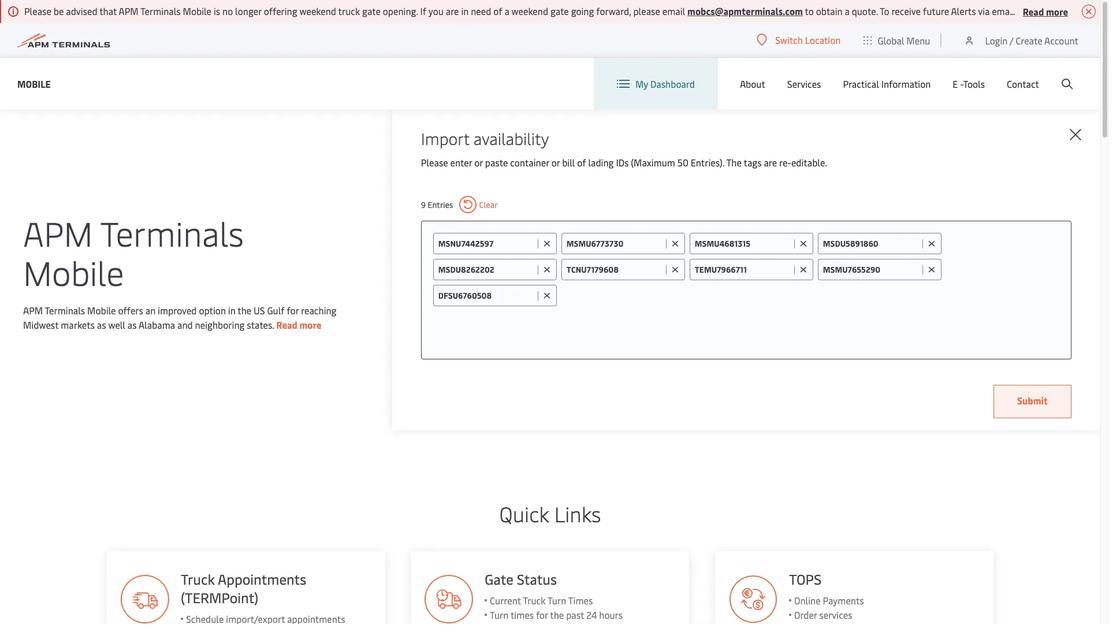 Task type: describe. For each thing, give the bounding box(es) containing it.
to
[[805, 5, 814, 17]]

account
[[1045, 34, 1079, 47]]

2 weekend from the left
[[512, 5, 549, 17]]

re-
[[780, 156, 792, 169]]

is
[[214, 5, 220, 17]]

truck appointments (termpoint)
[[181, 570, 306, 607]]

practical
[[844, 77, 880, 90]]

neighboring
[[195, 318, 245, 331]]

availability
[[474, 127, 549, 149]]

the
[[727, 156, 742, 169]]

information
[[882, 77, 931, 90]]

close alert image
[[1083, 5, 1096, 18]]

tools
[[964, 77, 985, 90]]

9
[[421, 199, 426, 210]]

quote. to
[[852, 5, 890, 17]]

import availability
[[421, 127, 549, 149]]

manager truck appointments - 53 image
[[425, 575, 474, 624]]

read more link
[[276, 318, 322, 331]]

(termpoint)
[[181, 588, 258, 607]]

global menu
[[878, 34, 931, 47]]

times
[[569, 594, 593, 607]]

truck inside the gate status current truck turn times turn times for the past 24 hours
[[523, 594, 546, 607]]

please enter or paste container or bill of lading ids (maximum 50 entries). the tags are re-editable.
[[421, 156, 828, 169]]

0 vertical spatial apm
[[119, 5, 138, 17]]

read more button
[[1023, 4, 1069, 18]]

1 vertical spatial are
[[764, 156, 777, 169]]

truck inside the "truck appointments (termpoint)"
[[181, 570, 215, 588]]

if
[[421, 5, 427, 17]]

global
[[878, 34, 905, 47]]

need
[[471, 5, 491, 17]]

Entered ID text field
[[567, 264, 663, 275]]

advised
[[66, 5, 97, 17]]

quick
[[500, 499, 549, 528]]

contact
[[1007, 77, 1040, 90]]

status
[[517, 570, 557, 588]]

2 please from the left
[[1051, 5, 1078, 17]]

about
[[740, 77, 766, 90]]

50
[[678, 156, 689, 169]]

quick links
[[500, 499, 601, 528]]

practical information
[[844, 77, 931, 90]]

2 horizontal spatial or
[[1017, 5, 1026, 17]]

the inside the gate status current truck turn times turn times for the past 24 hours
[[551, 609, 565, 621]]

-
[[961, 77, 964, 90]]

that
[[99, 5, 117, 17]]

container
[[510, 156, 550, 169]]

apmt icon 100 image
[[730, 575, 778, 624]]

practical information button
[[844, 58, 931, 110]]

9 entries
[[421, 199, 453, 210]]

states.
[[247, 318, 274, 331]]

0 vertical spatial in
[[461, 5, 469, 17]]

tops online payments order services
[[790, 570, 865, 621]]

and
[[177, 318, 193, 331]]

read for read more button
[[1023, 5, 1045, 18]]

switch location button
[[757, 34, 841, 46]]

us
[[254, 304, 265, 317]]

global menu button
[[853, 23, 942, 58]]

lading
[[589, 156, 614, 169]]

apm for apm terminals mobile
[[23, 210, 93, 255]]

about button
[[740, 58, 766, 110]]

gate
[[485, 570, 514, 588]]

e -tools button
[[953, 58, 985, 110]]

future
[[923, 5, 950, 17]]

contact button
[[1007, 58, 1040, 110]]

markets
[[61, 318, 95, 331]]

1 please from the left
[[634, 5, 661, 17]]

mobile secondary image
[[78, 294, 280, 468]]

sms,
[[1028, 5, 1048, 17]]

1 horizontal spatial of
[[577, 156, 586, 169]]

login / create account
[[986, 34, 1079, 47]]

paste
[[485, 156, 508, 169]]

more for read more button
[[1047, 5, 1069, 18]]

gate status current truck turn times turn times for the past 24 hours
[[485, 570, 623, 621]]

receive
[[892, 5, 921, 17]]

tags
[[744, 156, 762, 169]]

entries).
[[691, 156, 725, 169]]

e
[[953, 77, 958, 90]]

terminals for apm terminals mobile offers an improved option in the us gulf for reaching midwest markets as well as alabama and neighboring states.
[[45, 304, 85, 317]]

via
[[979, 5, 990, 17]]

Type or paste your IDs here text field
[[562, 285, 1060, 306]]

in inside apm terminals mobile offers an improved option in the us gulf for reaching midwest markets as well as alabama and neighboring states.
[[228, 304, 236, 317]]

submit
[[1018, 394, 1048, 407]]

editable.
[[792, 156, 828, 169]]

online
[[795, 594, 821, 607]]

offering
[[264, 5, 297, 17]]

mobile inside apm terminals mobile offers an improved option in the us gulf for reaching midwest markets as well as alabama and neighboring states.
[[87, 304, 116, 317]]

menu
[[907, 34, 931, 47]]

mobcs@apmterminals.com link
[[688, 5, 803, 17]]

reaching
[[301, 304, 337, 317]]

2 email from the left
[[992, 5, 1015, 17]]

links
[[555, 499, 601, 528]]

my dashboard button
[[617, 58, 695, 110]]

apm terminals mobile offers an improved option in the us gulf for reaching midwest markets as well as alabama and neighboring states.
[[23, 304, 337, 331]]

1 horizontal spatial turn
[[548, 594, 567, 607]]

alabama
[[139, 318, 175, 331]]

orange club loyalty program - 56 image
[[121, 575, 169, 624]]



Task type: locate. For each thing, give the bounding box(es) containing it.
0 horizontal spatial please
[[634, 5, 661, 17]]

1 horizontal spatial read more
[[1023, 5, 1069, 18]]

enter
[[451, 156, 472, 169]]

read
[[1023, 5, 1045, 18], [276, 318, 298, 331]]

read down the gulf
[[276, 318, 298, 331]]

truck
[[181, 570, 215, 588], [523, 594, 546, 607]]

1 vertical spatial read
[[276, 318, 298, 331]]

a right obtain
[[845, 5, 850, 17]]

dashboard
[[651, 77, 695, 90]]

mobcs@apmterminals.com
[[688, 5, 803, 17]]

1 vertical spatial for
[[537, 609, 549, 621]]

e -tools
[[953, 77, 985, 90]]

create
[[1016, 34, 1043, 47]]

Entered ID text field
[[439, 238, 535, 249], [567, 238, 663, 249], [695, 238, 792, 249], [824, 238, 920, 249], [439, 264, 535, 275], [695, 264, 792, 275], [824, 264, 920, 275], [439, 290, 535, 301]]

more for read more link on the left bottom
[[300, 318, 322, 331]]

please left close alert icon
[[1051, 5, 1078, 17]]

for
[[287, 304, 299, 317], [537, 609, 549, 621]]

apm inside apm terminals mobile offers an improved option in the us gulf for reaching midwest markets as well as alabama and neighboring states.
[[23, 304, 43, 317]]

0 horizontal spatial please
[[24, 5, 51, 17]]

1 horizontal spatial weekend
[[512, 5, 549, 17]]

more down reaching
[[300, 318, 322, 331]]

0 vertical spatial read more
[[1023, 5, 1069, 18]]

read up login / create account on the top of page
[[1023, 5, 1045, 18]]

turn up past
[[548, 594, 567, 607]]

weekend right need
[[512, 5, 549, 17]]

offers
[[118, 304, 143, 317]]

1 horizontal spatial for
[[537, 609, 549, 621]]

turn down current
[[490, 609, 509, 621]]

1 horizontal spatial the
[[551, 609, 565, 621]]

read more for read more button
[[1023, 5, 1069, 18]]

please
[[24, 5, 51, 17], [421, 156, 448, 169]]

services button
[[788, 58, 822, 110]]

or right enter
[[475, 156, 483, 169]]

gate right truck
[[362, 5, 381, 17]]

truck right orange club loyalty program - 56 image
[[181, 570, 215, 588]]

the left us
[[238, 304, 252, 317]]

please be advised that apm terminals mobile is no longer offering weekend truck gate opening. if you are in need of a weekend gate going forward, please email mobcs@apmterminals.com to obtain a quote. to receive future alerts via email or sms, please
[[24, 5, 1080, 17]]

clear button
[[459, 196, 498, 213]]

for inside the gate status current truck turn times turn times for the past 24 hours
[[537, 609, 549, 621]]

for inside apm terminals mobile offers an improved option in the us gulf for reaching midwest markets as well as alabama and neighboring states.
[[287, 304, 299, 317]]

as down offers
[[128, 318, 137, 331]]

0 horizontal spatial are
[[446, 5, 459, 17]]

1 vertical spatial apm
[[23, 210, 93, 255]]

my
[[636, 77, 648, 90]]

mobile link
[[17, 77, 51, 91]]

0 horizontal spatial email
[[663, 5, 686, 17]]

more inside button
[[1047, 5, 1069, 18]]

1 horizontal spatial a
[[845, 5, 850, 17]]

or
[[1017, 5, 1026, 17], [475, 156, 483, 169], [552, 156, 560, 169]]

services
[[788, 77, 822, 90]]

longer
[[235, 5, 262, 17]]

0 horizontal spatial in
[[228, 304, 236, 317]]

1 email from the left
[[663, 5, 686, 17]]

1 a from the left
[[505, 5, 510, 17]]

0 vertical spatial truck
[[181, 570, 215, 588]]

more
[[1047, 5, 1069, 18], [300, 318, 322, 331]]

entries
[[428, 199, 453, 210]]

0 vertical spatial the
[[238, 304, 252, 317]]

please
[[634, 5, 661, 17], [1051, 5, 1078, 17]]

24
[[587, 609, 598, 621]]

2 vertical spatial terminals
[[45, 304, 85, 317]]

in left need
[[461, 5, 469, 17]]

gate left going
[[551, 5, 569, 17]]

1 horizontal spatial gate
[[551, 5, 569, 17]]

1 horizontal spatial truck
[[523, 594, 546, 607]]

as
[[97, 318, 106, 331], [128, 318, 137, 331]]

apm for apm terminals mobile offers an improved option in the us gulf for reaching midwest markets as well as alabama and neighboring states.
[[23, 304, 43, 317]]

alerts
[[952, 5, 977, 17]]

1 horizontal spatial or
[[552, 156, 560, 169]]

times
[[511, 609, 534, 621]]

read more up login / create account on the top of page
[[1023, 5, 1069, 18]]

of right bill
[[577, 156, 586, 169]]

1 vertical spatial terminals
[[100, 210, 244, 255]]

0 horizontal spatial for
[[287, 304, 299, 317]]

login
[[986, 34, 1008, 47]]

midwest
[[23, 318, 59, 331]]

please left be at top left
[[24, 5, 51, 17]]

0 horizontal spatial the
[[238, 304, 252, 317]]

forward,
[[597, 5, 631, 17]]

are left re- in the right of the page
[[764, 156, 777, 169]]

no
[[223, 5, 233, 17]]

2 a from the left
[[845, 5, 850, 17]]

0 horizontal spatial more
[[300, 318, 322, 331]]

location
[[805, 34, 841, 46]]

2 as from the left
[[128, 318, 137, 331]]

as left "well"
[[97, 318, 106, 331]]

past
[[567, 609, 585, 621]]

1 weekend from the left
[[300, 5, 336, 17]]

0 horizontal spatial of
[[494, 5, 503, 17]]

truck appointments (termpoint) link
[[107, 551, 385, 624]]

truck up times
[[523, 594, 546, 607]]

services
[[820, 609, 853, 621]]

terminals inside apm terminals mobile
[[100, 210, 244, 255]]

gulf
[[267, 304, 285, 317]]

1 vertical spatial please
[[421, 156, 448, 169]]

0 horizontal spatial weekend
[[300, 5, 336, 17]]

0 vertical spatial terminals
[[140, 5, 181, 17]]

turn
[[548, 594, 567, 607], [490, 609, 509, 621]]

read more
[[1023, 5, 1069, 18], [276, 318, 322, 331]]

1 horizontal spatial read
[[1023, 5, 1045, 18]]

in up neighboring at the left of page
[[228, 304, 236, 317]]

an
[[146, 304, 156, 317]]

be
[[54, 5, 64, 17]]

of right need
[[494, 5, 503, 17]]

1 horizontal spatial please
[[1051, 5, 1078, 17]]

1 horizontal spatial as
[[128, 318, 137, 331]]

a right need
[[505, 5, 510, 17]]

login / create account link
[[964, 23, 1079, 57]]

1 horizontal spatial are
[[764, 156, 777, 169]]

my dashboard
[[636, 77, 695, 90]]

please for please be advised that apm terminals mobile is no longer offering weekend truck gate opening. if you are in need of a weekend gate going forward, please email mobcs@apmterminals.com to obtain a quote. to receive future alerts via email or sms, please
[[24, 5, 51, 17]]

1 horizontal spatial more
[[1047, 5, 1069, 18]]

0 vertical spatial please
[[24, 5, 51, 17]]

weekend
[[300, 5, 336, 17], [512, 5, 549, 17]]

please for please enter or paste container or bill of lading ids (maximum 50 entries). the tags are re-editable.
[[421, 156, 448, 169]]

weekend left truck
[[300, 5, 336, 17]]

apm terminals mobile
[[23, 210, 244, 295]]

1 vertical spatial in
[[228, 304, 236, 317]]

are right you
[[446, 5, 459, 17]]

1 vertical spatial read more
[[276, 318, 322, 331]]

1 as from the left
[[97, 318, 106, 331]]

switch location
[[776, 34, 841, 46]]

the left past
[[551, 609, 565, 621]]

1 horizontal spatial email
[[992, 5, 1015, 17]]

appointments
[[218, 570, 306, 588]]

read more for read more link on the left bottom
[[276, 318, 322, 331]]

1 horizontal spatial in
[[461, 5, 469, 17]]

a
[[505, 5, 510, 17], [845, 5, 850, 17]]

the inside apm terminals mobile offers an improved option in the us gulf for reaching midwest markets as well as alabama and neighboring states.
[[238, 304, 252, 317]]

1 gate from the left
[[362, 5, 381, 17]]

for up read more link on the left bottom
[[287, 304, 299, 317]]

read more down reaching
[[276, 318, 322, 331]]

please right the forward,
[[634, 5, 661, 17]]

mobile inside apm terminals mobile
[[23, 249, 124, 295]]

opening.
[[383, 5, 418, 17]]

for right times
[[537, 609, 549, 621]]

0 horizontal spatial read
[[276, 318, 298, 331]]

0 horizontal spatial turn
[[490, 609, 509, 621]]

terminals for apm terminals mobile
[[100, 210, 244, 255]]

you
[[429, 5, 444, 17]]

are
[[446, 5, 459, 17], [764, 156, 777, 169]]

of
[[494, 5, 503, 17], [577, 156, 586, 169]]

0 horizontal spatial truck
[[181, 570, 215, 588]]

terminals
[[140, 5, 181, 17], [100, 210, 244, 255], [45, 304, 85, 317]]

terminals inside apm terminals mobile offers an improved option in the us gulf for reaching midwest markets as well as alabama and neighboring states.
[[45, 304, 85, 317]]

ids
[[616, 156, 629, 169]]

0 vertical spatial for
[[287, 304, 299, 317]]

0 vertical spatial are
[[446, 5, 459, 17]]

0 vertical spatial more
[[1047, 5, 1069, 18]]

import
[[421, 127, 470, 149]]

0 vertical spatial read
[[1023, 5, 1045, 18]]

or left bill
[[552, 156, 560, 169]]

1 vertical spatial of
[[577, 156, 586, 169]]

current
[[490, 594, 521, 607]]

read inside read more button
[[1023, 5, 1045, 18]]

0 horizontal spatial gate
[[362, 5, 381, 17]]

more up account
[[1047, 5, 1069, 18]]

option
[[199, 304, 226, 317]]

0 horizontal spatial a
[[505, 5, 510, 17]]

0 horizontal spatial or
[[475, 156, 483, 169]]

0 horizontal spatial as
[[97, 318, 106, 331]]

please down import
[[421, 156, 448, 169]]

0 vertical spatial of
[[494, 5, 503, 17]]

/
[[1010, 34, 1014, 47]]

2 vertical spatial apm
[[23, 304, 43, 317]]

1 horizontal spatial please
[[421, 156, 448, 169]]

read for read more link on the left bottom
[[276, 318, 298, 331]]

1 vertical spatial more
[[300, 318, 322, 331]]

the
[[238, 304, 252, 317], [551, 609, 565, 621]]

email
[[663, 5, 686, 17], [992, 5, 1015, 17]]

1 vertical spatial turn
[[490, 609, 509, 621]]

going
[[571, 5, 594, 17]]

0 vertical spatial turn
[[548, 594, 567, 607]]

mobile
[[183, 5, 212, 17], [17, 77, 51, 90], [23, 249, 124, 295], [87, 304, 116, 317]]

0 horizontal spatial read more
[[276, 318, 322, 331]]

or left "sms,"
[[1017, 5, 1026, 17]]

1 vertical spatial truck
[[523, 594, 546, 607]]

hours
[[600, 609, 623, 621]]

1 vertical spatial the
[[551, 609, 565, 621]]

bill
[[562, 156, 575, 169]]

2 gate from the left
[[551, 5, 569, 17]]

apm inside apm terminals mobile
[[23, 210, 93, 255]]



Task type: vqa. For each thing, say whether or not it's contained in the screenshot.
the leftmost ARE
yes



